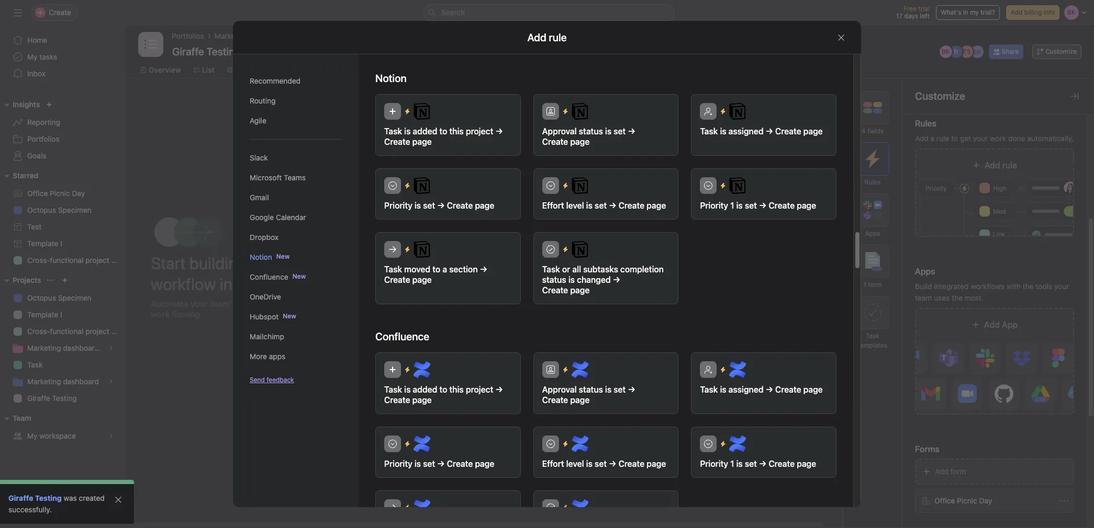 Task type: locate. For each thing, give the bounding box(es) containing it.
home
[[27, 36, 47, 44]]

specimen inside projects element
[[58, 294, 91, 303]]

1 assigned from the top
[[729, 127, 764, 136]]

i up marketing dashboards
[[60, 310, 62, 319]]

ts
[[963, 48, 971, 55]]

notion image inside priority is set → create page button
[[414, 177, 430, 194]]

form for 1 form
[[868, 281, 882, 289]]

0 vertical spatial cross-functional project plan link
[[6, 252, 126, 269]]

forms
[[381, 303, 400, 311], [915, 445, 940, 454]]

0 vertical spatial specimen
[[58, 206, 91, 215]]

tasks left move
[[615, 295, 632, 303]]

1 horizontal spatial picnic
[[423, 324, 443, 333]]

2 horizontal spatial office
[[934, 497, 955, 506]]

my workspace
[[27, 432, 76, 441]]

template
[[27, 239, 58, 248], [27, 310, 58, 319]]

cross-functional project plan link up marketing dashboards
[[6, 324, 126, 340]]

1 task is assigned → create page from the top
[[700, 127, 823, 136]]

notion image inside task moved to a section → create page button
[[414, 241, 430, 258]]

close image
[[114, 496, 122, 505]]

2 i from the top
[[60, 310, 62, 319]]

status for notion
[[579, 127, 603, 136]]

marketing dashboard down task link
[[27, 377, 99, 386]]

2 task is added to this project → create page button from the top
[[375, 353, 521, 415]]

customize down "info"
[[1046, 48, 1077, 55]]

template i inside the "starred" element
[[27, 239, 62, 248]]

1 vertical spatial rule
[[1002, 161, 1017, 170]]

1 i from the top
[[60, 239, 62, 248]]

add for add section
[[814, 234, 828, 243]]

the down integrated
[[952, 294, 963, 303]]

giraffe testing inside giraffe testing link
[[27, 394, 77, 403]]

onedrive
[[250, 293, 281, 302]]

1 vertical spatial customize
[[915, 90, 965, 102]]

a down this project? on the left of the page
[[443, 265, 447, 274]]

marketing dashboard up add to starred icon
[[214, 31, 286, 40]]

priority is set → create page
[[384, 201, 494, 210], [384, 460, 494, 469]]

template inside the "starred" element
[[27, 239, 58, 248]]

0 vertical spatial 1
[[730, 201, 734, 210]]

2 vertical spatial office
[[934, 497, 955, 506]]

a left get
[[931, 134, 935, 143]]

2 plan from the top
[[111, 327, 126, 336]]

microsoft
[[250, 173, 282, 182]]

0 vertical spatial assigned
[[729, 127, 764, 136]]

office picnic day
[[27, 189, 85, 198], [400, 324, 458, 333], [934, 497, 992, 506]]

goals link
[[6, 148, 119, 164]]

1 horizontal spatial office picnic day
[[400, 324, 458, 333]]

my inside teams element
[[27, 432, 37, 441]]

1 approval status is set → create page button from the top
[[533, 94, 679, 156]]

template i link down test
[[6, 236, 119, 252]]

0 vertical spatial a
[[931, 134, 935, 143]]

task is added to this project → create page button for notion
[[375, 94, 521, 156]]

your right tools
[[1054, 282, 1069, 291]]

new up 'onedrive' button
[[292, 273, 306, 281]]

0 vertical spatial template i
[[27, 239, 62, 248]]

2 cross-functional project plan from the top
[[27, 327, 126, 336]]

1 cross- from the top
[[27, 256, 50, 265]]

office down starred
[[27, 189, 48, 198]]

office down manually
[[400, 324, 421, 333]]

template down projects
[[27, 310, 58, 319]]

task inside projects element
[[27, 361, 43, 370]]

0 vertical spatial priority 1 is set → create page button
[[691, 169, 837, 220]]

tasks inside how are tasks being added to this project?
[[433, 228, 458, 240]]

a inside 'task moved to a section → create page'
[[443, 265, 447, 274]]

rules right fields
[[915, 119, 937, 128]]

giraffe testing up teams element
[[27, 394, 77, 403]]

integrated
[[934, 282, 969, 291]]

left
[[920, 12, 930, 20]]

1 horizontal spatial forms
[[915, 445, 940, 454]]

your up two minutes
[[250, 253, 282, 273]]

octopus specimen down projects
[[27, 294, 91, 303]]

1 cross-functional project plan from the top
[[27, 256, 126, 265]]

1 template from the top
[[27, 239, 58, 248]]

in inside start building your workflow in two minutes automate your team's process and keep work flowing.
[[220, 274, 232, 294]]

cross-functional project plan for 1st cross-functional project plan link from the bottom of the page
[[27, 327, 126, 336]]

testing up invite
[[35, 494, 62, 503]]

confluence new
[[250, 273, 306, 282]]

0 vertical spatial my
[[27, 52, 37, 61]]

new inside confluence new
[[292, 273, 306, 281]]

0 horizontal spatial form
[[868, 281, 882, 289]]

reporting
[[27, 118, 60, 127]]

0 vertical spatial template
[[27, 239, 58, 248]]

customize down bk
[[915, 90, 965, 102]]

1 horizontal spatial dashboard
[[250, 31, 286, 40]]

cross-functional project plan down the test link
[[27, 256, 126, 265]]

octopus specimen for 1st octopus specimen link from the top
[[27, 206, 91, 215]]

create page inside 'task moved to a section → create page'
[[384, 275, 432, 285]]

0 vertical spatial plan
[[111, 256, 126, 265]]

specimen down office picnic day link
[[58, 206, 91, 215]]

1 level from the top
[[566, 201, 584, 210]]

1 cross-functional project plan link from the top
[[6, 252, 126, 269]]

marketing up task link
[[27, 344, 61, 353]]

tasks up this project? on the left of the page
[[433, 228, 458, 240]]

cross- up marketing dashboards link
[[27, 327, 50, 336]]

0 horizontal spatial marketing dashboard
[[27, 377, 99, 386]]

0 vertical spatial marketing dashboard
[[214, 31, 286, 40]]

octopus down projects
[[27, 294, 56, 303]]

confluence image
[[414, 362, 430, 378], [571, 362, 588, 378], [729, 362, 746, 378], [414, 436, 430, 453], [571, 436, 588, 453], [729, 436, 746, 453], [571, 500, 588, 517]]

moved
[[404, 265, 430, 274]]

functional inside the "starred" element
[[50, 256, 83, 265]]

0 vertical spatial added
[[413, 127, 437, 136]]

giraffe testing link up teams element
[[6, 391, 119, 407]]

effort level is set → create page button for notion
[[533, 169, 679, 220]]

0 vertical spatial giraffe testing
[[27, 394, 77, 403]]

cross-functional project plan link down the test link
[[6, 252, 126, 269]]

confluence image for priority 1 is set → create page
[[729, 436, 746, 453]]

0 vertical spatial marketing dashboard link
[[214, 30, 286, 42]]

add a rule to get your work done automatically.
[[915, 134, 1074, 143]]

start building your workflow in two minutes automate your team's process and keep work flowing.
[[151, 253, 323, 319]]

2 template i link from the top
[[6, 307, 119, 324]]

plan
[[111, 256, 126, 265], [111, 327, 126, 336]]

2 octopus specimen link from the top
[[6, 290, 119, 307]]

your
[[973, 134, 988, 143], [250, 253, 282, 273], [1054, 282, 1069, 291], [191, 299, 208, 309]]

2 approval from the top
[[542, 385, 577, 395]]

1 horizontal spatial section
[[830, 234, 854, 243]]

2 vertical spatial office picnic day
[[934, 497, 992, 506]]

2 octopus from the top
[[27, 294, 56, 303]]

forms for add form
[[915, 445, 940, 454]]

2 priority 1 is set → create page button from the top
[[691, 427, 837, 478]]

0 vertical spatial this
[[449, 127, 464, 136]]

task moved to a section → create page button
[[375, 232, 521, 305]]

0 vertical spatial functional
[[50, 256, 83, 265]]

slack
[[250, 153, 268, 162]]

how are tasks being added to this project?
[[392, 228, 531, 254]]

0 vertical spatial form
[[868, 281, 882, 289]]

my down the team
[[27, 432, 37, 441]]

specimen inside the "starred" element
[[58, 206, 91, 215]]

cross- up projects
[[27, 256, 50, 265]]

add inside button
[[935, 467, 948, 476]]

cross-functional project plan up dashboards
[[27, 327, 126, 336]]

0 vertical spatial rules
[[915, 119, 937, 128]]

1 vertical spatial apps
[[915, 267, 935, 276]]

this for notion
[[449, 127, 464, 136]]

2 cross- from the top
[[27, 327, 50, 336]]

microsoft teams button
[[250, 168, 342, 188]]

my for my tasks
[[27, 52, 37, 61]]

1 vertical spatial approval status is set → create page
[[542, 385, 635, 405]]

task inside 'task templates'
[[866, 332, 879, 340]]

approval
[[542, 127, 577, 136], [542, 385, 577, 395]]

2 approval status is set → create page button from the top
[[533, 353, 679, 415]]

rule up 'high'
[[1002, 161, 1017, 170]]

template i up marketing dashboards link
[[27, 310, 62, 319]]

specimen up dashboards
[[58, 294, 91, 303]]

add for add app
[[984, 320, 1000, 330]]

0 vertical spatial portfolios link
[[172, 30, 204, 42]]

2 specimen from the top
[[58, 294, 91, 303]]

marketing down task link
[[27, 377, 61, 386]]

2 priority is set → create page button from the top
[[375, 427, 521, 478]]

my inside global element
[[27, 52, 37, 61]]

share button
[[989, 44, 1024, 59]]

task is assigned → create page
[[700, 127, 823, 136], [700, 385, 823, 395]]

insights
[[13, 100, 40, 109]]

template i inside projects element
[[27, 310, 62, 319]]

templates
[[858, 342, 887, 350]]

template inside projects element
[[27, 310, 58, 319]]

0 vertical spatial i
[[60, 239, 62, 248]]

happen
[[596, 304, 619, 312]]

rules down 4 fields
[[865, 179, 881, 186]]

starred
[[13, 171, 38, 180]]

approval status is set → create page button
[[533, 94, 679, 156], [533, 353, 679, 415]]

marketing
[[214, 31, 248, 40], [27, 344, 61, 353], [27, 377, 61, 386]]

template i for 1st 'template i' link
[[27, 239, 62, 248]]

1 octopus specimen from the top
[[27, 206, 91, 215]]

template down test
[[27, 239, 58, 248]]

approval status is set → create page button for confluence
[[533, 353, 679, 415]]

task is assigned → create page button for confluence
[[691, 353, 837, 415]]

0 vertical spatial office picnic day button
[[381, 317, 543, 341]]

the
[[1023, 282, 1034, 291], [952, 294, 963, 303]]

giraffe testing
[[27, 394, 77, 403], [8, 494, 62, 503]]

octopus specimen down office picnic day link
[[27, 206, 91, 215]]

0 vertical spatial effort
[[542, 201, 564, 210]]

in left the my
[[963, 8, 968, 16]]

1 vertical spatial this
[[659, 295, 670, 303]]

2 horizontal spatial day
[[979, 497, 992, 506]]

picnic inside office picnic day link
[[50, 189, 70, 198]]

giraffe testing link up successfully.
[[8, 494, 62, 503]]

1 vertical spatial status
[[542, 275, 566, 285]]

confluence image inside priority is set → create page button
[[414, 436, 430, 453]]

1 priority is set → create page button from the top
[[375, 169, 521, 220]]

i down the test link
[[60, 239, 62, 248]]

low
[[993, 230, 1005, 238]]

2 cross-functional project plan link from the top
[[6, 324, 126, 340]]

1 horizontal spatial office
[[400, 324, 421, 333]]

rule left get
[[936, 134, 949, 143]]

1 task is added to this project → create page from the top
[[384, 127, 503, 147]]

section inside 'task moved to a section → create page'
[[449, 265, 478, 274]]

notion
[[375, 72, 407, 84], [250, 253, 272, 262]]

1 for notion
[[730, 201, 734, 210]]

0 vertical spatial calendar
[[327, 65, 358, 74]]

rule
[[936, 134, 949, 143], [1002, 161, 1017, 170]]

1 horizontal spatial the
[[1023, 282, 1034, 291]]

0 horizontal spatial rule
[[936, 134, 949, 143]]

giraffe testing link
[[6, 391, 119, 407], [8, 494, 62, 503]]

calendar left workflow link
[[327, 65, 358, 74]]

added inside how are tasks being added to this project?
[[490, 228, 519, 240]]

starred button
[[0, 170, 38, 182]]

marketing dashboard
[[214, 31, 286, 40], [27, 377, 99, 386]]

microsoft teams
[[250, 173, 306, 182]]

marketing dashboard link down marketing dashboards link
[[6, 374, 119, 391]]

0 vertical spatial new
[[276, 253, 290, 261]]

1 vertical spatial effort level is set → create page button
[[533, 427, 679, 478]]

cross- inside the "starred" element
[[27, 256, 50, 265]]

1 effort from the top
[[542, 201, 564, 210]]

in inside button
[[963, 8, 968, 16]]

added for notion
[[413, 127, 437, 136]]

what's in my trial?
[[941, 8, 995, 16]]

cross- inside projects element
[[27, 327, 50, 336]]

effort for confluence
[[542, 460, 564, 469]]

routing
[[250, 96, 276, 105]]

1
[[730, 201, 734, 210], [863, 281, 866, 289], [730, 460, 734, 469]]

0 horizontal spatial calendar
[[276, 213, 306, 222]]

2 octopus specimen from the top
[[27, 294, 91, 303]]

dashboard up add to starred icon
[[250, 31, 286, 40]]

recommended
[[250, 76, 301, 85]]

add inside "button"
[[1011, 8, 1023, 16]]

notion image for task or all subtasks completion status is changed → create page
[[571, 241, 588, 258]]

1 vertical spatial notion
[[250, 253, 272, 262]]

functional inside projects element
[[50, 327, 83, 336]]

0 vertical spatial template i link
[[6, 236, 119, 252]]

portfolios
[[172, 31, 204, 40], [27, 135, 59, 143]]

portfolios link up list link
[[172, 30, 204, 42]]

1 vertical spatial priority is set → create page
[[384, 460, 494, 469]]

octopus inside the "starred" element
[[27, 206, 56, 215]]

task is assigned → create page for notion
[[700, 127, 823, 136]]

octopus specimen link up test
[[6, 202, 119, 219]]

2 level from the top
[[566, 460, 584, 469]]

tasks down home on the top of page
[[39, 52, 57, 61]]

octopus specimen for octopus specimen link in the projects element
[[27, 294, 91, 303]]

0 horizontal spatial office picnic day
[[27, 189, 85, 198]]

0 horizontal spatial in
[[220, 274, 232, 294]]

approval status is set → create page button for notion
[[533, 94, 679, 156]]

template for first 'template i' link from the bottom of the page
[[27, 310, 58, 319]]

priority is set → create page button for confluence
[[375, 427, 521, 478]]

effort level is set → create page for notion
[[542, 201, 666, 210]]

start
[[151, 253, 186, 273]]

get
[[960, 134, 971, 143]]

1 task is assigned → create page button from the top
[[691, 94, 837, 156]]

office
[[27, 189, 48, 198], [400, 324, 421, 333], [934, 497, 955, 506]]

confluence for confluence
[[375, 331, 429, 343]]

0 vertical spatial portfolios
[[172, 31, 204, 40]]

octopus specimen inside the "starred" element
[[27, 206, 91, 215]]

2 my from the top
[[27, 432, 37, 441]]

my tasks
[[27, 52, 57, 61]]

status for confluence
[[579, 385, 603, 395]]

1 horizontal spatial calendar
[[327, 65, 358, 74]]

1 vertical spatial approval status is set → create page button
[[533, 353, 679, 415]]

notion image
[[414, 103, 430, 120], [729, 103, 746, 120], [414, 177, 430, 194], [571, 177, 588, 194], [729, 177, 746, 194], [571, 241, 588, 258]]

office for office picnic day link
[[27, 189, 48, 198]]

1 template i link from the top
[[6, 236, 119, 252]]

new for confluence
[[292, 273, 306, 281]]

what's
[[941, 8, 961, 16]]

google
[[250, 213, 274, 222]]

office picnic day for office picnic day link
[[27, 189, 85, 198]]

office down add form
[[934, 497, 955, 506]]

0 vertical spatial in
[[963, 8, 968, 16]]

0 horizontal spatial picnic
[[50, 189, 70, 198]]

0 vertical spatial notion
[[375, 72, 407, 84]]

add
[[1011, 8, 1023, 16], [915, 134, 929, 143], [985, 161, 1000, 170], [814, 234, 828, 243], [984, 320, 1000, 330], [935, 467, 948, 476]]

form inside button
[[950, 467, 966, 476]]

confluence image inside effort level is set → create page button
[[571, 436, 588, 453]]

new down keep
[[283, 313, 296, 320]]

fr
[[954, 48, 959, 55]]

confluence image inside priority 1 is set → create page button
[[729, 436, 746, 453]]

1 vertical spatial section
[[449, 265, 478, 274]]

apps right the add section
[[865, 230, 880, 238]]

2 priority is set → create page from the top
[[384, 460, 494, 469]]

feedback
[[267, 376, 294, 384]]

status inside task or all subtasks completion status is changed → create page
[[542, 275, 566, 285]]

octopus inside projects element
[[27, 294, 56, 303]]

1 vertical spatial level
[[566, 460, 584, 469]]

1 vertical spatial picnic
[[423, 324, 443, 333]]

1 horizontal spatial in
[[963, 8, 968, 16]]

octopus specimen inside projects element
[[27, 294, 91, 303]]

1 vertical spatial task is assigned → create page
[[700, 385, 823, 395]]

giraffe testing up successfully.
[[8, 494, 62, 503]]

functional for 1st cross-functional project plan link from the bottom of the page
[[50, 327, 83, 336]]

giraffe up successfully.
[[8, 494, 33, 503]]

when tasks move to this section, what should happen automatically?
[[596, 295, 735, 312]]

1 horizontal spatial portfolios
[[172, 31, 204, 40]]

calendar down the gmail button
[[276, 213, 306, 222]]

plan for 1st cross-functional project plan link from the bottom of the page
[[111, 327, 126, 336]]

my up inbox
[[27, 52, 37, 61]]

dashboard down task link
[[63, 377, 99, 386]]

0 horizontal spatial a
[[443, 265, 447, 274]]

2 template i from the top
[[27, 310, 62, 319]]

routing button
[[250, 91, 342, 111]]

0 vertical spatial office
[[27, 189, 48, 198]]

team
[[13, 414, 31, 423]]

task is added to this project → create page for confluence
[[384, 385, 503, 405]]

0 vertical spatial task is assigned → create page
[[700, 127, 823, 136]]

marketing up 'board' link
[[214, 31, 248, 40]]

effort
[[542, 201, 564, 210], [542, 460, 564, 469]]

0 vertical spatial rule
[[936, 134, 949, 143]]

0 horizontal spatial dashboard
[[63, 377, 99, 386]]

list
[[202, 65, 215, 74]]

1 functional from the top
[[50, 256, 83, 265]]

priority is set → create page up confluence image
[[384, 460, 494, 469]]

1 vertical spatial calendar
[[276, 213, 306, 222]]

1 horizontal spatial form
[[950, 467, 966, 476]]

notion image inside task or all subtasks completion status is changed → create page button
[[571, 241, 588, 258]]

octopus for octopus specimen link in the projects element
[[27, 294, 56, 303]]

0 vertical spatial apps
[[865, 230, 880, 238]]

1 horizontal spatial office picnic day button
[[915, 489, 1074, 514]]

0 vertical spatial effort level is set → create page
[[542, 201, 666, 210]]

priority 1 is set → create page button for confluence
[[691, 427, 837, 478]]

new inside "hubspot new"
[[283, 313, 296, 320]]

rules
[[915, 119, 937, 128], [865, 179, 881, 186]]

new inside 'notion new'
[[276, 253, 290, 261]]

priority is set → create page for confluence
[[384, 460, 494, 469]]

in up the team's
[[220, 274, 232, 294]]

notion image
[[571, 103, 588, 120], [414, 241, 430, 258]]

1 vertical spatial day
[[445, 324, 458, 333]]

1 vertical spatial portfolios
[[27, 135, 59, 143]]

1 effort level is set → create page button from the top
[[533, 169, 679, 220]]

testing up teams element
[[52, 394, 77, 403]]

office picnic day inside the "starred" element
[[27, 189, 85, 198]]

projects button
[[0, 274, 41, 287]]

1 octopus from the top
[[27, 206, 56, 215]]

2 effort from the top
[[542, 460, 564, 469]]

apps up build
[[915, 267, 935, 276]]

1 task is added to this project → create page button from the top
[[375, 94, 521, 156]]

0 vertical spatial dashboard
[[250, 31, 286, 40]]

confluence image inside approval status is set → create page button
[[571, 362, 588, 378]]

new up confluence new
[[276, 253, 290, 261]]

tasks
[[39, 52, 57, 61], [433, 228, 458, 240], [647, 268, 663, 275], [615, 295, 632, 303]]

2 vertical spatial this
[[449, 385, 464, 395]]

0 horizontal spatial forms
[[381, 303, 400, 311]]

1 priority 1 is set → create page from the top
[[700, 201, 816, 210]]

giraffe inside projects element
[[27, 394, 50, 403]]

octopus specimen link down projects
[[6, 290, 119, 307]]

most.
[[965, 294, 984, 303]]

assigned
[[729, 127, 764, 136], [729, 385, 764, 395]]

1 vertical spatial cross-functional project plan link
[[6, 324, 126, 340]]

1 vertical spatial forms
[[915, 445, 940, 454]]

2 approval status is set → create page from the top
[[542, 385, 635, 405]]

1 my from the top
[[27, 52, 37, 61]]

giraffe up the team
[[27, 394, 50, 403]]

hide sidebar image
[[14, 8, 22, 17]]

1 approval from the top
[[542, 127, 577, 136]]

added for confluence
[[413, 385, 437, 395]]

day inside the "starred" element
[[72, 189, 85, 198]]

3
[[607, 268, 611, 275]]

1 template i from the top
[[27, 239, 62, 248]]

my for my workspace
[[27, 432, 37, 441]]

2 priority 1 is set → create page from the top
[[700, 460, 816, 469]]

subtasks
[[583, 265, 618, 274]]

send feedback link
[[250, 376, 294, 385]]

template i link up marketing dashboards
[[6, 307, 119, 324]]

2 assigned from the top
[[729, 385, 764, 395]]

testing
[[52, 394, 77, 403], [35, 494, 62, 503]]

0 vertical spatial the
[[1023, 282, 1034, 291]]

1 vertical spatial task is added to this project → create page
[[384, 385, 503, 405]]

3 incomplete tasks
[[607, 268, 663, 275]]

2 effort level is set → create page from the top
[[542, 460, 666, 469]]

priority 1 is set → create page for confluence
[[700, 460, 816, 469]]

1 vertical spatial assigned
[[729, 385, 764, 395]]

2 vertical spatial picnic
[[957, 497, 977, 506]]

cross-
[[27, 256, 50, 265], [27, 327, 50, 336]]

1 horizontal spatial apps
[[915, 267, 935, 276]]

1 horizontal spatial customize
[[1046, 48, 1077, 55]]

portfolios down reporting
[[27, 135, 59, 143]]

1 priority is set → create page from the top
[[384, 201, 494, 210]]

0 horizontal spatial office
[[27, 189, 48, 198]]

workflows
[[971, 282, 1005, 291]]

octopus specimen link
[[6, 202, 119, 219], [6, 290, 119, 307]]

1 priority 1 is set → create page button from the top
[[691, 169, 837, 220]]

1 vertical spatial cross-functional project plan
[[27, 327, 126, 336]]

plan for first cross-functional project plan link from the top of the page
[[111, 256, 126, 265]]

gmail
[[250, 193, 269, 202]]

1 approval status is set → create page from the top
[[542, 127, 635, 147]]

effort level is set → create page button for confluence
[[533, 427, 679, 478]]

1 specimen from the top
[[58, 206, 91, 215]]

add for add form
[[935, 467, 948, 476]]

customize inside dropdown button
[[1046, 48, 1077, 55]]

1 effort level is set → create page from the top
[[542, 201, 666, 210]]

2 task is assigned → create page button from the top
[[691, 353, 837, 415]]

priority 1 is set → create page button for notion
[[691, 169, 837, 220]]

cross-functional project plan inside projects element
[[27, 327, 126, 336]]

projects element
[[0, 271, 126, 409]]

1 vertical spatial task is added to this project → create page button
[[375, 353, 521, 415]]

the right with
[[1023, 282, 1034, 291]]

effort level is set → create page
[[542, 201, 666, 210], [542, 460, 666, 469]]

confluence for confluence new
[[250, 273, 288, 282]]

this
[[449, 127, 464, 136], [659, 295, 670, 303], [449, 385, 464, 395]]

→
[[495, 127, 503, 136], [628, 127, 635, 136], [766, 127, 773, 136], [437, 201, 445, 210], [609, 201, 616, 210], [759, 201, 767, 210], [480, 265, 487, 274], [613, 275, 620, 285], [495, 385, 503, 395], [628, 385, 635, 395], [766, 385, 773, 395], [437, 460, 445, 469], [609, 460, 616, 469], [759, 460, 767, 469]]

tasks inside when tasks move to this section, what should happen automatically?
[[615, 295, 632, 303]]

keep
[[288, 299, 307, 309]]

priority 1 is set → create page
[[700, 201, 816, 210], [700, 460, 816, 469]]

plan inside the "starred" element
[[111, 256, 126, 265]]

testing inside projects element
[[52, 394, 77, 403]]

plan inside projects element
[[111, 327, 126, 336]]

marketing inside marketing dashboards link
[[27, 344, 61, 353]]

1 vertical spatial template i link
[[6, 307, 119, 324]]

1 plan from the top
[[111, 256, 126, 265]]

0 vertical spatial day
[[72, 189, 85, 198]]

octopus for 1st octopus specimen link from the top
[[27, 206, 56, 215]]

being
[[461, 228, 487, 240]]

high
[[993, 185, 1007, 193]]

2 template from the top
[[27, 310, 58, 319]]

1 vertical spatial template
[[27, 310, 58, 319]]

2 effort level is set → create page button from the top
[[533, 427, 679, 478]]

0 vertical spatial notion image
[[571, 103, 588, 120]]

template i down test
[[27, 239, 62, 248]]

new for notion
[[276, 253, 290, 261]]

tasks right incomplete
[[647, 268, 663, 275]]

2 task is added to this project → create page from the top
[[384, 385, 503, 405]]

functional up marketing dashboards
[[50, 327, 83, 336]]

portfolios link down reporting
[[6, 131, 119, 148]]

portfolios up list link
[[172, 31, 204, 40]]

approval status is set → create page for confluence
[[542, 385, 635, 405]]

octopus up test
[[27, 206, 56, 215]]

office inside the "starred" element
[[27, 189, 48, 198]]

octopus specimen link inside projects element
[[6, 290, 119, 307]]

0 vertical spatial giraffe
[[27, 394, 50, 403]]

i inside the "starred" element
[[60, 239, 62, 248]]

hubspot new
[[250, 313, 296, 321]]

team's
[[210, 299, 236, 309]]

2 functional from the top
[[50, 327, 83, 336]]

None text field
[[170, 42, 243, 61]]

priority is set → create page up are
[[384, 201, 494, 210]]

functional down the test link
[[50, 256, 83, 265]]

trial
[[918, 5, 930, 13]]

cross-functional project plan inside the "starred" element
[[27, 256, 126, 265]]

2 task is assigned → create page from the top
[[700, 385, 823, 395]]

marketing dashboard link up add to starred icon
[[214, 30, 286, 42]]



Task type: vqa. For each thing, say whether or not it's contained in the screenshot.
'see details, thought zone (brainstorm space)' 'image'
no



Task type: describe. For each thing, give the bounding box(es) containing it.
your right get
[[973, 134, 988, 143]]

assigned for notion
[[729, 127, 764, 136]]

with
[[1007, 282, 1021, 291]]

add rule
[[527, 31, 567, 43]]

add for add rule
[[985, 161, 1000, 170]]

1 horizontal spatial rule
[[1002, 161, 1017, 170]]

tools
[[1036, 282, 1052, 291]]

move
[[633, 295, 650, 303]]

search list box
[[424, 4, 675, 21]]

work flowing.
[[151, 310, 203, 319]]

search button
[[424, 4, 675, 21]]

your left the team's
[[191, 299, 208, 309]]

fields
[[867, 127, 884, 135]]

changed
[[577, 275, 611, 285]]

1 vertical spatial 1
[[863, 281, 866, 289]]

dashboard inside projects element
[[63, 377, 99, 386]]

1 vertical spatial giraffe testing
[[8, 494, 62, 503]]

1 horizontal spatial marketing dashboard link
[[214, 30, 286, 42]]

agile
[[250, 116, 266, 125]]

board link
[[227, 64, 256, 76]]

your inside build integrated workflows with the tools your team uses the most.
[[1054, 282, 1069, 291]]

incomplete
[[612, 268, 645, 275]]

2 horizontal spatial picnic
[[957, 497, 977, 506]]

section
[[594, 230, 617, 238]]

invite
[[29, 510, 48, 519]]

1 horizontal spatial portfolios link
[[172, 30, 204, 42]]

0 horizontal spatial apps
[[865, 230, 880, 238]]

notion image for effort level is set → create page
[[571, 177, 588, 194]]

add for add billing info
[[1011, 8, 1023, 16]]

new for hubspot
[[283, 313, 296, 320]]

add form
[[935, 467, 966, 476]]

marketing dashboards link
[[6, 340, 119, 357]]

section inside add section button
[[830, 234, 854, 243]]

1 horizontal spatial day
[[445, 324, 458, 333]]

office picnic day for office picnic day button to the right
[[934, 497, 992, 506]]

portfolios inside portfolios "link"
[[27, 135, 59, 143]]

dropbox
[[250, 233, 278, 242]]

task inside 'task moved to a section → create page'
[[384, 265, 402, 274]]

1 horizontal spatial rules
[[915, 119, 937, 128]]

info
[[1044, 8, 1055, 16]]

form for add form
[[950, 467, 966, 476]]

gmail button
[[250, 188, 342, 208]]

search
[[441, 8, 465, 17]]

was created successfully.
[[8, 494, 105, 515]]

google calendar
[[250, 213, 306, 222]]

goals
[[27, 151, 46, 160]]

project inside the "starred" element
[[85, 256, 109, 265]]

cross- for first cross-functional project plan link from the top of the page
[[27, 256, 50, 265]]

projects
[[13, 276, 41, 285]]

slack button
[[250, 148, 342, 168]]

notion image for task is added to this project → create page
[[414, 103, 430, 120]]

all
[[572, 265, 581, 274]]

google calendar button
[[250, 208, 342, 228]]

to inside 'task moved to a section → create page'
[[433, 265, 440, 274]]

effort level is set → create page for confluence
[[542, 460, 666, 469]]

invite button
[[10, 506, 55, 525]]

2 vertical spatial day
[[979, 497, 992, 506]]

0 horizontal spatial marketing dashboard link
[[6, 374, 119, 391]]

add for add a rule to get your work done automatically.
[[915, 134, 929, 143]]

i inside projects element
[[60, 310, 62, 319]]

is inside task or all subtasks completion status is changed → create page
[[568, 275, 575, 285]]

cross- for 1st cross-functional project plan link from the bottom of the page
[[27, 327, 50, 336]]

task is assigned → create page button for notion
[[691, 94, 837, 156]]

17
[[896, 12, 903, 20]]

office picnic day for left office picnic day button
[[400, 324, 458, 333]]

workspace
[[39, 432, 76, 441]]

mailchimp button
[[250, 327, 342, 347]]

co
[[974, 48, 981, 55]]

two minutes
[[236, 274, 323, 294]]

confluence image for approval status is set → create page
[[571, 362, 588, 378]]

mailchimp
[[250, 332, 284, 341]]

1 form
[[863, 281, 882, 289]]

completion
[[620, 265, 664, 274]]

marketing for marketing dashboards link
[[27, 344, 61, 353]]

teams element
[[0, 409, 126, 447]]

list image
[[144, 38, 157, 51]]

this for confluence
[[449, 385, 464, 395]]

add rule
[[985, 161, 1017, 170]]

calendar link
[[319, 64, 358, 76]]

template i for first 'template i' link from the bottom of the page
[[27, 310, 62, 319]]

section,
[[672, 295, 696, 303]]

free
[[904, 5, 917, 13]]

cross-functional project plan for first cross-functional project plan link from the top of the page
[[27, 256, 126, 265]]

overview link
[[140, 64, 181, 76]]

1 octopus specimen link from the top
[[6, 202, 119, 219]]

close this dialog image
[[837, 33, 845, 42]]

effort for notion
[[542, 201, 564, 210]]

trial?
[[981, 8, 995, 16]]

to inside how are tasks being added to this project?
[[522, 228, 531, 240]]

0 vertical spatial giraffe testing link
[[6, 391, 119, 407]]

app
[[1002, 320, 1018, 330]]

send
[[250, 376, 265, 384]]

board
[[235, 65, 256, 74]]

billing
[[1024, 8, 1042, 16]]

confluence image for effort level is set → create page
[[571, 436, 588, 453]]

calendar inside button
[[276, 213, 306, 222]]

1 vertical spatial testing
[[35, 494, 62, 503]]

bk
[[942, 48, 950, 55]]

approval for notion
[[542, 127, 577, 136]]

add billing info button
[[1006, 5, 1060, 20]]

forms for office picnic day
[[381, 303, 400, 311]]

marketing for marketing dashboard link to the left
[[27, 377, 61, 386]]

template for 1st 'template i' link
[[27, 239, 58, 248]]

process
[[239, 299, 270, 309]]

how
[[392, 228, 413, 240]]

office for left office picnic day button
[[400, 324, 421, 333]]

0 horizontal spatial rules
[[865, 179, 881, 186]]

starred element
[[0, 166, 126, 271]]

functional for first cross-functional project plan link from the top of the page
[[50, 256, 83, 265]]

task inside task or all subtasks completion status is changed → create page
[[542, 265, 560, 274]]

successfully.
[[8, 506, 52, 515]]

when
[[596, 295, 614, 303]]

notion image for priority 1 is set → create page
[[729, 177, 746, 194]]

confluence image for task is assigned → create page
[[729, 362, 746, 378]]

notion for notion
[[375, 72, 407, 84]]

agile button
[[250, 111, 342, 131]]

0 vertical spatial marketing
[[214, 31, 248, 40]]

priority is set → create page button for notion
[[375, 169, 521, 220]]

dropbox button
[[250, 228, 342, 248]]

1 horizontal spatial marketing dashboard
[[214, 31, 286, 40]]

created
[[79, 494, 105, 503]]

should
[[714, 295, 735, 303]]

my workspace link
[[6, 428, 119, 445]]

confluence image for task is added to this project → create page
[[414, 362, 430, 378]]

0 horizontal spatial customize
[[915, 90, 965, 102]]

1 for confluence
[[730, 460, 734, 469]]

dashboards
[[63, 344, 103, 353]]

add section
[[814, 234, 854, 243]]

confluence image
[[414, 500, 430, 517]]

priority 1 is set → create page for notion
[[700, 201, 816, 210]]

→ inside 'task moved to a section → create page'
[[480, 265, 487, 274]]

was
[[64, 494, 77, 503]]

test link
[[6, 219, 119, 236]]

insights element
[[0, 95, 126, 166]]

notion image for moved
[[414, 241, 430, 258]]

free trial 17 days left
[[896, 5, 930, 20]]

manually
[[402, 272, 432, 281]]

timeline
[[277, 65, 306, 74]]

0 horizontal spatial the
[[952, 294, 963, 303]]

home link
[[6, 32, 119, 49]]

task is assigned → create page for confluence
[[700, 385, 823, 395]]

inbox
[[27, 69, 46, 78]]

4 fields
[[862, 127, 884, 135]]

global element
[[0, 26, 126, 88]]

notion image for task is assigned → create page
[[729, 103, 746, 120]]

portfolios link inside insights element
[[6, 131, 119, 148]]

1 vertical spatial giraffe testing link
[[8, 494, 62, 503]]

create page inside task or all subtasks completion status is changed → create page
[[542, 286, 590, 295]]

close details image
[[1071, 92, 1079, 101]]

notion image for status
[[571, 103, 588, 120]]

task is added to this project → create page for notion
[[384, 127, 503, 147]]

add to starred image
[[263, 47, 272, 55]]

assigned for confluence
[[729, 385, 764, 395]]

team button
[[0, 413, 31, 425]]

notion image for priority is set → create page
[[414, 177, 430, 194]]

calendar inside 'link'
[[327, 65, 358, 74]]

office for office picnic day button to the right
[[934, 497, 955, 506]]

0 horizontal spatial office picnic day button
[[381, 317, 543, 341]]

to inside when tasks move to this section, what should happen automatically?
[[651, 295, 657, 303]]

task is added to this project → create page button for confluence
[[375, 353, 521, 415]]

apps
[[269, 352, 285, 361]]

priority is set → create page for notion
[[384, 201, 494, 210]]

→ inside task or all subtasks completion status is changed → create page
[[613, 275, 620, 285]]

confluence image for priority is set → create page
[[414, 436, 430, 453]]

add billing info
[[1011, 8, 1055, 16]]

approval for confluence
[[542, 385, 577, 395]]

task link
[[6, 357, 119, 374]]

project inside projects element
[[85, 327, 109, 336]]

done
[[1008, 134, 1025, 143]]

1 vertical spatial giraffe
[[8, 494, 33, 503]]

approval status is set → create page for notion
[[542, 127, 635, 147]]

this inside when tasks move to this section, what should happen automatically?
[[659, 295, 670, 303]]

next
[[520, 402, 536, 410]]

marketing dashboard inside marketing dashboard link
[[27, 377, 99, 386]]

level for notion
[[566, 201, 584, 210]]

inbox link
[[6, 65, 119, 82]]

and
[[272, 299, 286, 309]]

level for confluence
[[566, 460, 584, 469]]

tasks inside global element
[[39, 52, 57, 61]]

notion for notion new
[[250, 253, 272, 262]]

workflow
[[151, 274, 216, 294]]

recommended button
[[250, 71, 342, 91]]

office picnic day link
[[6, 185, 119, 202]]



